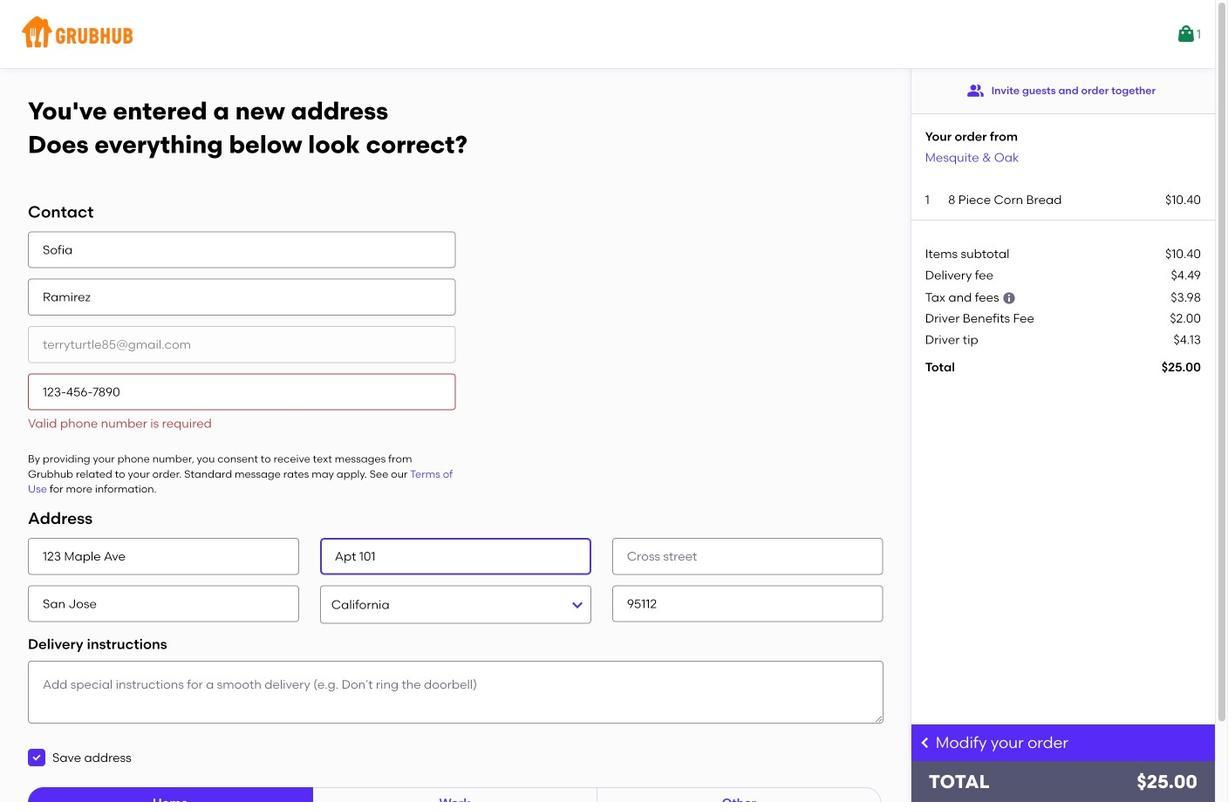 Task type: locate. For each thing, give the bounding box(es) containing it.
svg image
[[31, 753, 42, 763]]

1 vertical spatial svg image
[[918, 736, 932, 750]]

Phone telephone field
[[28, 374, 456, 411]]

Email email field
[[28, 326, 456, 363]]

Address 1 text field
[[28, 538, 299, 575]]

people icon image
[[967, 82, 985, 99]]

Address 2 text field
[[320, 538, 591, 575]]

0 horizontal spatial svg image
[[918, 736, 932, 750]]

alert
[[28, 416, 212, 431]]

main navigation navigation
[[0, 0, 1215, 68]]

0 vertical spatial svg image
[[1002, 291, 1016, 305]]

Cross street text field
[[612, 538, 884, 575]]

City text field
[[28, 586, 299, 623]]

Add special instructions for a smooth delivery (e.g. Don't ring the doorbell) text field
[[28, 661, 884, 724]]

svg image
[[1002, 291, 1016, 305], [918, 736, 932, 750]]



Task type: describe. For each thing, give the bounding box(es) containing it.
First name text field
[[28, 232, 456, 268]]

1 horizontal spatial svg image
[[1002, 291, 1016, 305]]

Last name text field
[[28, 279, 456, 316]]

Zip text field
[[612, 586, 884, 623]]



Task type: vqa. For each thing, say whether or not it's contained in the screenshot.
Categories button
no



